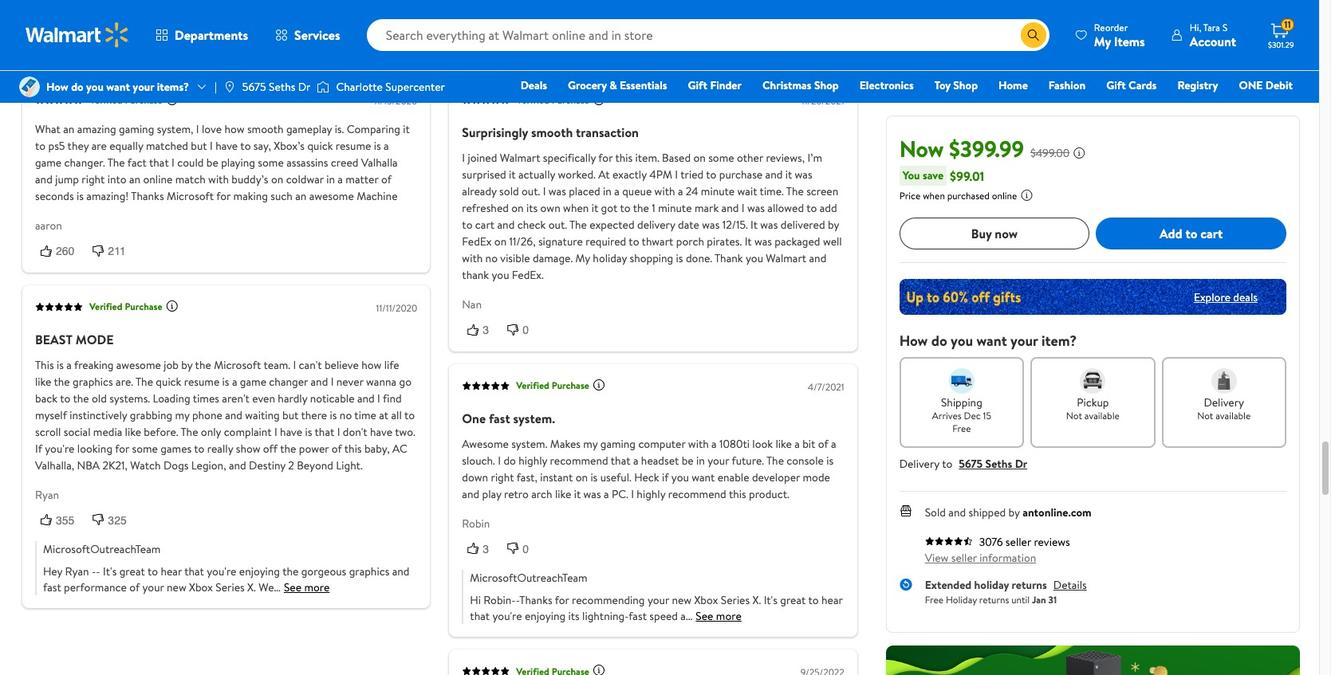 Task type: vqa. For each thing, say whether or not it's contained in the screenshot.


Task type: describe. For each thing, give the bounding box(es) containing it.
want inside awesome system. makes my gaming computer with a 1080ti look like a bit of a slouch. i do highly recommend that a headset be in your future. the console is down right fast, instant on is useful. heck if you want enable developer mode and play retro arch like it was a pc. i highly recommend this product.
[[692, 470, 715, 486]]

i left find
[[377, 391, 380, 407]]

valhalla,
[[35, 458, 74, 474]]

3 for one
[[483, 543, 489, 556]]

if
[[35, 441, 42, 457]]

1 vertical spatial recommend
[[668, 487, 727, 503]]

was down mark
[[702, 218, 720, 234]]

0 vertical spatial recommend
[[550, 453, 608, 469]]

i up off
[[274, 424, 277, 440]]

available for delivery
[[1216, 409, 1251, 423]]

shop for christmas shop
[[815, 77, 839, 93]]

11 $301.29
[[1268, 18, 1294, 50]]

of inside microsoftoutreachteam hey ryan -- it's great to hear that you're enjoying the gorgeous graphics and fast performance of your new xbox series x. we...
[[129, 580, 140, 596]]

it down reviews,
[[786, 167, 792, 183]]

you save $99.01
[[903, 167, 985, 185]]

at
[[598, 167, 610, 183]]

until
[[1012, 593, 1030, 607]]

Search search field
[[367, 19, 1050, 51]]

 image for how
[[19, 77, 40, 97]]

i left could
[[172, 155, 175, 171]]

delivery to 5675 seths dr
[[900, 456, 1028, 472]]

it inside what an amazing gaming system, i love how smooth gameplay is. comparing it to ps5 they are equally matched but i have to say, xbox's quick resume is a game changer. the fact that i could be playing some assassins creed valhalla and jump right into an online match with buddy's on coldwar in a matter of seconds is amazing! thanks microsoft for making such an awesome machine
[[403, 122, 410, 138]]

information
[[980, 550, 1037, 566]]

0 vertical spatial seths
[[269, 79, 295, 95]]

i down love
[[210, 139, 213, 155]]

is inside i joined walmart  specifically for this item.  based on some other reviews, i'm surprised it actually worked.  at exactly 4pm i tried to purchase and it was already sold out. i was placed in a queue with a 24 minute wait time. the screen refreshed on its own when it got to the 1 minute mark and i was allowed to add to cart and check out. the expected delivery date was 12/15. it was delivered by fedex on 11/26, signature required to thwart porch pirates. it was packaged well with no visible damage. my holiday shopping is done. thank you walmart and thank you fedex.
[[676, 251, 683, 267]]

can't
[[299, 357, 322, 373]]

the left the old at the left bottom
[[73, 391, 89, 407]]

is up valhalla
[[374, 139, 381, 155]]

the up allowed
[[786, 184, 804, 200]]

it's inside microsoftoutreachteam hey ryan -- it's great to hear that you're enjoying the gorgeous graphics and fast performance of your new xbox series x. we...
[[103, 564, 117, 580]]

1 horizontal spatial walmart
[[766, 251, 807, 267]]

ryan inside microsoftoutreachteam hey ryan -- it's great to hear that you're enjoying the gorgeous graphics and fast performance of your new xbox series x. we...
[[65, 564, 89, 580]]

1 horizontal spatial 5675
[[959, 456, 983, 472]]

of inside awesome system. makes my gaming computer with a 1080ti look like a bit of a slouch. i do highly recommend that a headset be in your future. the console is down right fast, instant on is useful. heck if you want enable developer mode and play retro arch like it was a pc. i highly recommend this product.
[[818, 436, 829, 452]]

speed (32)
[[140, 13, 193, 28]]

my inside i joined walmart  specifically for this item.  based on some other reviews, i'm surprised it actually worked.  at exactly 4pm i tried to purchase and it was already sold out. i was placed in a queue with a 24 minute wait time. the screen refreshed on its own when it got to the 1 minute mark and i was allowed to add to cart and check out. the expected delivery date was 12/15. it was delivered by fedex on 11/26, signature required to thwart porch pirates. it was packaged well with no visible damage. my holiday shopping is done. thank you walmart and thank you fedex.
[[576, 251, 590, 267]]

price when purchased online
[[900, 189, 1017, 203]]

of
[[250, 13, 263, 28]]

i left love
[[196, 122, 199, 138]]

gift for gift cards
[[1107, 77, 1126, 93]]

awesome inside what an amazing gaming system, i love how smooth gameplay is. comparing it to ps5 they are equally matched but i have to say, xbox's quick resume is a game changer. the fact that i could be playing some assassins creed valhalla and jump right into an online match with buddy's on coldwar in a matter of seconds is amazing! thanks microsoft for making such an awesome machine
[[309, 189, 354, 205]]

list item containing ease of installation
[[212, 8, 351, 33]]

a up heck
[[633, 453, 639, 469]]

save
[[923, 168, 944, 183]]

was down allowed
[[761, 218, 778, 234]]

1 horizontal spatial online
[[992, 189, 1017, 203]]

ac
[[392, 441, 408, 457]]

your left items?
[[133, 79, 154, 95]]

11/11/2020
[[376, 302, 418, 315]]

noticable
[[310, 391, 355, 407]]

legal information image
[[1021, 189, 1033, 202]]

matched
[[146, 139, 188, 155]]

was down 'wait'
[[747, 201, 765, 217]]

jump
[[55, 172, 79, 188]]

31
[[1049, 593, 1057, 607]]

1 horizontal spatial seths
[[986, 456, 1013, 472]]

awesome system. makes my gaming computer with a 1080ti look like a bit of a slouch. i do highly recommend that a headset be in your future. the console is down right fast, instant on is useful. heck if you want enable developer mode and play retro arch like it was a pc. i highly recommend this product.
[[462, 436, 837, 503]]

complaint
[[224, 424, 272, 440]]

and down "well"
[[809, 251, 827, 267]]

for inside microsoftoutreachteam hi robin--thanks for recommending your new xbox series x. it's great to hear that you're enjoying its lightning-fast speed a...
[[555, 593, 569, 609]]

deals
[[521, 77, 547, 93]]

toy
[[935, 77, 951, 93]]

phone
[[192, 408, 222, 424]]

on inside what an amazing gaming system, i love how smooth gameplay is. comparing it to ps5 they are equally matched but i have to say, xbox's quick resume is a game changer. the fact that i could be playing some assassins creed valhalla and jump right into an online match with buddy's on coldwar in a matter of seconds is amazing! thanks microsoft for making such an awesome machine
[[271, 172, 283, 188]]

how do you want your item?
[[900, 331, 1077, 351]]

back
[[35, 391, 57, 407]]

you up intent image for shipping
[[951, 331, 973, 351]]

a up valhalla
[[384, 139, 389, 155]]

i left tried
[[675, 167, 678, 183]]

1 horizontal spatial dr
[[1015, 456, 1028, 472]]

account
[[1190, 32, 1237, 50]]

0 vertical spatial fast
[[489, 410, 510, 428]]

see for beast mode
[[284, 580, 302, 596]]

0 horizontal spatial returns
[[980, 593, 1010, 607]]

cart inside button
[[1201, 225, 1223, 242]]

verified for surprisingly smooth transaction
[[516, 94, 550, 107]]

a right bit
[[831, 436, 837, 452]]

0 button for fast
[[502, 542, 542, 558]]

intent image for delivery image
[[1212, 369, 1237, 394]]

have inside what an amazing gaming system, i love how smooth gameplay is. comparing it to ps5 they are equally matched but i have to say, xbox's quick resume is a game changer. the fact that i could be playing some assassins creed valhalla and jump right into an online match with buddy's on coldwar in a matter of seconds is amazing! thanks microsoft for making such an awesome machine
[[216, 139, 238, 155]]

a up aren't
[[232, 374, 237, 390]]

3 button for one
[[462, 542, 502, 558]]

joined
[[468, 151, 497, 166]]

shop for toy shop
[[954, 77, 978, 93]]

Walmart Site-Wide search field
[[367, 19, 1050, 51]]

right inside awesome system. makes my gaming computer with a 1080ti look like a bit of a slouch. i do highly recommend that a headset be in your future. the console is down right fast, instant on is useful. heck if you want enable developer mode and play retro arch like it was a pc. i highly recommend this product.
[[491, 470, 514, 486]]

do for how do you want your item?
[[932, 331, 948, 351]]

cards
[[1129, 77, 1157, 93]]

christmas shop link
[[755, 77, 846, 94]]

social
[[64, 424, 91, 440]]

resume inside what an amazing gaming system, i love how smooth gameplay is. comparing it to ps5 they are equally matched but i have to say, xbox's quick resume is a game changer. the fact that i could be playing some assassins creed valhalla and jump right into an online match with buddy's on coldwar in a matter of seconds is amazing! thanks microsoft for making such an awesome machine
[[336, 139, 371, 155]]

with inside what an amazing gaming system, i love how smooth gameplay is. comparing it to ps5 they are equally matched but i have to say, xbox's quick resume is a game changer. the fact that i could be playing some assassins creed valhalla and jump right into an online match with buddy's on coldwar in a matter of seconds is amazing! thanks microsoft for making such an awesome machine
[[208, 172, 229, 188]]

extended holiday returns details free holiday returns until jan 31
[[925, 578, 1087, 607]]

this inside i joined walmart  specifically for this item.  based on some other reviews, i'm surprised it actually worked.  at exactly 4pm i tried to purchase and it was already sold out. i was placed in a queue with a 24 minute wait time. the screen refreshed on its own when it got to the 1 minute mark and i was allowed to add to cart and check out. the expected delivery date was 12/15. it was delivered by fedex on 11/26, signature required to thwart porch pirates. it was packaged well with no visible damage. my holiday shopping is done. thank you walmart and thank you fedex.
[[615, 151, 633, 166]]

you're inside this is a freaking awesome job by the microsoft team. i can't believe how life like the graphics are. the quick resume is a game changer and i never wanna go back to the old systems. loading times aren't even hardly noticable and i find myself instinctively grabbing my phone and waiting but there is no time at all to scroll social media like before. the only complaint i have is that i don't have two. if you're looking for some games to really show off the power of this baby, ac valhalla, nba 2k21, watch dogs legion, and destiny 2 beyond light.
[[45, 441, 75, 457]]

is down jump
[[77, 189, 84, 205]]

for inside what an amazing gaming system, i love how smooth gameplay is. comparing it to ps5 they are equally matched but i have to say, xbox's quick resume is a game changer. the fact that i could be playing some assassins creed valhalla and jump right into an online match with buddy's on coldwar in a matter of seconds is amazing! thanks microsoft for making such an awesome machine
[[216, 189, 231, 205]]

and up time.
[[766, 167, 783, 183]]

it up the sold in the top left of the page
[[509, 167, 516, 183]]

3 button for surprisingly
[[462, 323, 502, 339]]

be inside what an amazing gaming system, i love how smooth gameplay is. comparing it to ps5 they are equally matched but i have to say, xbox's quick resume is a game changer. the fact that i could be playing some assassins creed valhalla and jump right into an online match with buddy's on coldwar in a matter of seconds is amazing! thanks microsoft for making such an awesome machine
[[206, 155, 218, 171]]

15
[[983, 409, 992, 423]]

of inside what an amazing gaming system, i love how smooth gameplay is. comparing it to ps5 they are equally matched but i have to say, xbox's quick resume is a game changer. the fact that i could be playing some assassins creed valhalla and jump right into an online match with buddy's on coldwar in a matter of seconds is amazing! thanks microsoft for making such an awesome machine
[[381, 172, 392, 188]]

the up 2 on the bottom left of the page
[[280, 441, 296, 457]]

3 for surprisingly
[[483, 324, 489, 337]]

seconds
[[35, 189, 74, 205]]

nba
[[77, 458, 100, 474]]

like right look
[[776, 436, 792, 452]]

holiday inside extended holiday returns details free holiday returns until jan 31
[[975, 578, 1009, 594]]

is left useful.
[[591, 470, 598, 486]]

1 verified purchase information image from the top
[[593, 93, 606, 106]]

how for how do you want your items?
[[46, 79, 68, 95]]

placed
[[569, 184, 601, 200]]

this inside awesome system. makes my gaming computer with a 1080ti look like a bit of a slouch. i do highly recommend that a headset be in your future. the console is down right fast, instant on is useful. heck if you want enable developer mode and play retro arch like it was a pc. i highly recommend this product.
[[729, 487, 746, 503]]

&
[[610, 77, 617, 93]]

0 for smooth
[[523, 324, 529, 337]]

by inside i joined walmart  specifically for this item.  based on some other reviews, i'm surprised it actually worked.  at exactly 4pm i tried to purchase and it was already sold out. i was placed in a queue with a 24 minute wait time. the screen refreshed on its own when it got to the 1 minute mark and i was allowed to add to cart and check out. the expected delivery date was 12/15. it was delivered by fedex on 11/26, signature required to thwart porch pirates. it was packaged well with no visible damage. my holiday shopping is done. thank you walmart and thank you fedex.
[[828, 218, 839, 234]]

it left got
[[592, 201, 599, 217]]

seller for 3076
[[1006, 535, 1032, 550]]

some inside what an amazing gaming system, i love how smooth gameplay is. comparing it to ps5 they are equally matched but i have to say, xbox's quick resume is a game changer. the fact that i could be playing some assassins creed valhalla and jump right into an online match with buddy's on coldwar in a matter of seconds is amazing! thanks microsoft for making such an awesome machine
[[258, 155, 284, 171]]

microsoftoutreachteam for mode
[[43, 542, 161, 558]]

verified purchase up amazing
[[89, 94, 162, 107]]

more for beast mode
[[304, 580, 330, 596]]

2 horizontal spatial have
[[370, 424, 393, 440]]

free for extended
[[925, 593, 944, 607]]

retro
[[504, 487, 529, 503]]

dogs
[[164, 458, 189, 474]]

to inside button
[[1186, 225, 1198, 242]]

game inside what an amazing gaming system, i love how smooth gameplay is. comparing it to ps5 they are equally matched but i have to say, xbox's quick resume is a game changer. the fact that i could be playing some assassins creed valhalla and jump right into an online match with buddy's on coldwar in a matter of seconds is amazing! thanks microsoft for making such an awesome machine
[[35, 155, 62, 171]]

how inside this is a freaking awesome job by the microsoft team. i can't believe how life like the graphics are. the quick resume is a game changer and i never wanna go back to the old systems. loading times aren't even hardly noticable and i find myself instinctively grabbing my phone and waiting but there is no time at all to scroll social media like before. the only complaint i have is that i don't have two. if you're looking for some games to really show off the power of this baby, ac valhalla, nba 2k21, watch dogs legion, and destiny 2 beyond light.
[[362, 357, 382, 373]]

list item containing package
[[358, 8, 446, 33]]

list item containing quality
[[453, 8, 536, 33]]

1 horizontal spatial returns
[[1012, 578, 1047, 594]]

your inside microsoftoutreachteam hi robin--thanks for recommending your new xbox series x. it's great to hear that you're enjoying its lightning-fast speed a...
[[648, 593, 669, 609]]

do for how do you want your items?
[[71, 79, 84, 95]]

buy now
[[972, 225, 1018, 242]]

services
[[294, 26, 340, 44]]

even
[[252, 391, 275, 407]]

lightning-
[[582, 609, 629, 625]]

1 horizontal spatial minute
[[701, 184, 735, 200]]

a...
[[681, 609, 693, 625]]

enable
[[718, 470, 750, 486]]

my inside awesome system. makes my gaming computer with a 1080ti look like a bit of a slouch. i do highly recommend that a headset be in your future. the console is down right fast, instant on is useful. heck if you want enable developer mode and play retro arch like it was a pc. i highly recommend this product.
[[583, 436, 598, 452]]

purchase for one fast system.
[[552, 379, 590, 393]]

like down 'grabbing'
[[125, 424, 141, 440]]

deals
[[1234, 289, 1258, 305]]

you right the thank
[[746, 251, 763, 267]]

time.
[[760, 184, 784, 200]]

there
[[301, 408, 327, 424]]

1 vertical spatial out.
[[549, 218, 567, 234]]

2 vertical spatial an
[[295, 189, 307, 205]]

a left 24
[[678, 184, 683, 200]]

by inside this is a freaking awesome job by the microsoft team. i can't believe how life like the graphics are. the quick resume is a game changer and i never wanna go back to the old systems. loading times aren't even hardly noticable and i find myself instinctively grabbing my phone and waiting but there is no time at all to scroll social media like before. the only complaint i have is that i don't have two. if you're looking for some games to really show off the power of this baby, ac valhalla, nba 2k21, watch dogs legion, and destiny 2 beyond light.
[[181, 357, 193, 373]]

x. inside microsoftoutreachteam hey ryan -- it's great to hear that you're enjoying the gorgeous graphics and fast performance of your new xbox series x. we...
[[247, 580, 256, 596]]

with inside awesome system. makes my gaming computer with a 1080ti look like a bit of a slouch. i do highly recommend that a headset be in your future. the console is down right fast, instant on is useful. heck if you want enable developer mode and play retro arch like it was a pc. i highly recommend this product.
[[688, 436, 709, 452]]

my inside this is a freaking awesome job by the microsoft team. i can't believe how life like the graphics are. the quick resume is a game changer and i never wanna go back to the old systems. loading times aren't even hardly noticable and i find myself instinctively grabbing my phone and waiting but there is no time at all to scroll social media like before. the only complaint i have is that i don't have two. if you're looking for some games to really show off the power of this baby, ac valhalla, nba 2k21, watch dogs legion, and destiny 2 beyond light.
[[175, 408, 190, 424]]

are.
[[116, 374, 133, 390]]

see more for beast mode
[[284, 580, 330, 596]]

verified up amazing
[[89, 94, 122, 107]]

your inside microsoftoutreachteam hey ryan -- it's great to hear that you're enjoying the gorgeous graphics and fast performance of your new xbox series x. we...
[[142, 580, 164, 596]]

add to cart
[[1160, 225, 1223, 242]]

i right the slouch.
[[498, 453, 501, 469]]

the inside awesome system. makes my gaming computer with a 1080ti look like a bit of a slouch. i do highly recommend that a headset be in your future. the console is down right fast, instant on is useful. heck if you want enable developer mode and play retro arch like it was a pc. i highly recommend this product.
[[767, 453, 784, 469]]

when inside i joined walmart  specifically for this item.  based on some other reviews, i'm surprised it actually worked.  at exactly 4pm i tried to purchase and it was already sold out. i was placed in a queue with a 24 minute wait time. the screen refreshed on its own when it got to the 1 minute mark and i was allowed to add to cart and check out. the expected delivery date was 12/15. it was delivered by fedex on 11/26, signature required to thwart porch pirates. it was packaged well with no visible damage. my holiday shopping is done. thank you walmart and thank you fedex.
[[563, 201, 589, 217]]

at
[[379, 408, 389, 424]]

like down instant
[[555, 487, 571, 503]]

ease of installation (31)
[[225, 13, 339, 28]]

up to sixty percent off deals. shop now. image
[[900, 279, 1287, 315]]

i down 'wait'
[[742, 201, 745, 217]]

more
[[572, 8, 602, 25]]

go
[[399, 374, 412, 390]]

the up back
[[54, 374, 70, 390]]

but inside what an amazing gaming system, i love how smooth gameplay is. comparing it to ps5 they are equally matched but i have to say, xbox's quick resume is a game changer. the fact that i could be playing some assassins creed valhalla and jump right into an online match with buddy's on coldwar in a matter of seconds is amazing! thanks microsoft for making such an awesome machine
[[191, 139, 207, 155]]

5675 seths dr button
[[959, 456, 1028, 472]]

4pm
[[650, 167, 673, 183]]

with down 4pm at the top
[[655, 184, 675, 200]]

is right this
[[57, 357, 64, 373]]

thanks inside what an amazing gaming system, i love how smooth gameplay is. comparing it to ps5 they are equally matched but i have to say, xbox's quick resume is a game changer. the fact that i could be playing some assassins creed valhalla and jump right into an online match with buddy's on coldwar in a matter of seconds is amazing! thanks microsoft for making such an awesome machine
[[131, 189, 164, 205]]

and down the show
[[229, 458, 246, 474]]

you up amazing
[[86, 79, 104, 95]]

in inside awesome system. makes my gaming computer with a 1080ti look like a bit of a slouch. i do highly recommend that a headset be in your future. the console is down right fast, instant on is useful. heck if you want enable developer mode and play retro arch like it was a pc. i highly recommend this product.
[[697, 453, 705, 469]]

game inside this is a freaking awesome job by the microsoft team. i can't believe how life like the graphics are. the quick resume is a game changer and i never wanna go back to the old systems. loading times aren't even hardly noticable and i find myself instinctively grabbing my phone and waiting but there is no time at all to scroll social media like before. the only complaint i have is that i don't have two. if you're looking for some games to really show off the power of this baby, ac valhalla, nba 2k21, watch dogs legion, and destiny 2 beyond light.
[[240, 374, 266, 390]]

i left joined at the top of the page
[[462, 151, 465, 166]]

if
[[662, 470, 669, 486]]

delivery for not
[[1204, 395, 1245, 411]]

a down creed
[[338, 172, 343, 188]]

see more button for one fast system.
[[696, 609, 742, 625]]

(28)
[[414, 13, 433, 28]]

and down aren't
[[225, 408, 243, 424]]

want for items?
[[106, 79, 130, 95]]

coldwar
[[286, 172, 324, 188]]

specifically
[[543, 151, 596, 166]]

is up mode
[[827, 453, 834, 469]]

0 vertical spatial it
[[751, 218, 758, 234]]

a right this
[[66, 357, 72, 373]]

charlotte
[[336, 79, 383, 95]]

a left bit
[[795, 436, 800, 452]]

walmart+ link
[[1238, 99, 1300, 116]]

is up power
[[305, 424, 312, 440]]

microsoftoutreachteam hey ryan -- it's great to hear that you're enjoying the gorgeous graphics and fast performance of your new xbox series x. we...
[[43, 542, 410, 596]]

i right pc. on the bottom left
[[631, 487, 634, 503]]

more for one fast system.
[[716, 609, 742, 625]]

thank
[[715, 251, 743, 267]]

a up got
[[614, 184, 620, 200]]

fact
[[127, 155, 147, 171]]

i up noticable
[[331, 374, 334, 390]]

own
[[541, 201, 561, 217]]

i left don't
[[337, 424, 340, 440]]

right inside what an amazing gaming system, i love how smooth gameplay is. comparing it to ps5 they are equally matched but i have to say, xbox's quick resume is a game changer. the fact that i could be playing some assassins creed valhalla and jump right into an online match with buddy's on coldwar in a matter of seconds is amazing! thanks microsoft for making such an awesome machine
[[82, 172, 105, 188]]

like down this
[[35, 374, 51, 390]]

that inside what an amazing gaming system, i love how smooth gameplay is. comparing it to ps5 they are equally matched but i have to say, xbox's quick resume is a game changer. the fact that i could be playing some assassins creed valhalla and jump right into an online match with buddy's on coldwar in a matter of seconds is amazing! thanks microsoft for making such an awesome machine
[[149, 155, 169, 171]]

microsoft inside what an amazing gaming system, i love how smooth gameplay is. comparing it to ps5 they are equally matched but i have to say, xbox's quick resume is a game changer. the fact that i could be playing some assassins creed valhalla and jump right into an online match with buddy's on coldwar in a matter of seconds is amazing! thanks microsoft for making such an awesome machine
[[167, 189, 214, 205]]

system. inside awesome system. makes my gaming computer with a 1080ti look like a bit of a slouch. i do highly recommend that a headset be in your future. the console is down right fast, instant on is useful. heck if you want enable developer mode and play retro arch like it was a pc. i highly recommend this product.
[[512, 436, 548, 452]]

$399.99
[[949, 133, 1024, 164]]

microsoft inside this is a freaking awesome job by the microsoft team. i can't believe how life like the graphics are. the quick resume is a game changer and i never wanna go back to the old systems. loading times aren't even hardly noticable and i find myself instinctively grabbing my phone and waiting but there is no time at all to scroll social media like before. the only complaint i have is that i don't have two. if you're looking for some games to really show off the power of this baby, ac valhalla, nba 2k21, watch dogs legion, and destiny 2 beyond light.
[[214, 357, 261, 373]]

xbox inside microsoftoutreachteam hey ryan -- it's great to hear that you're enjoying the gorgeous graphics and fast performance of your new xbox series x. we...
[[189, 580, 213, 596]]

on up tried
[[694, 151, 706, 166]]

worked.
[[558, 167, 596, 183]]

based
[[662, 151, 691, 166]]

no inside this is a freaking awesome job by the microsoft team. i can't believe how life like the graphics are. the quick resume is a game changer and i never wanna go back to the old systems. loading times aren't even hardly noticable and i find myself instinctively grabbing my phone and waiting but there is no time at all to scroll social media like before. the only complaint i have is that i don't have two. if you're looking for some games to really show off the power of this baby, ac valhalla, nba 2k21, watch dogs legion, and destiny 2 beyond light.
[[340, 408, 352, 424]]

is down noticable
[[330, 408, 337, 424]]

the up games
[[181, 424, 198, 440]]

mode
[[76, 331, 114, 349]]

instant
[[540, 470, 573, 486]]

verified purchase information image for beast mode
[[166, 300, 178, 313]]

how for how do you want your item?
[[900, 331, 928, 351]]

you're inside microsoftoutreachteam hey ryan -- it's great to hear that you're enjoying the gorgeous graphics and fast performance of your new xbox series x. we...
[[207, 564, 237, 580]]

1 vertical spatial highly
[[637, 487, 666, 503]]

search icon image
[[1027, 29, 1040, 41]]

future.
[[732, 453, 764, 469]]

and up time
[[357, 391, 375, 407]]

could
[[177, 155, 204, 171]]

0 horizontal spatial walmart
[[500, 151, 540, 166]]

0 for fast
[[523, 543, 529, 556]]

1 horizontal spatial when
[[923, 189, 945, 203]]

and up 12/15. on the right of page
[[722, 201, 739, 217]]

and inside what an amazing gaming system, i love how smooth gameplay is. comparing it to ps5 they are equally matched but i have to say, xbox's quick resume is a game changer. the fact that i could be playing some assassins creed valhalla and jump right into an online match with buddy's on coldwar in a matter of seconds is amazing! thanks microsoft for making such an awesome machine
[[35, 172, 53, 188]]

verified purchase for beast mode
[[89, 301, 162, 314]]

say,
[[254, 139, 271, 155]]

dec
[[964, 409, 981, 423]]

see more button for beast mode
[[284, 580, 330, 596]]

microsoftoutreachteam hi robin--thanks for recommending your new xbox series x. it's great to hear that you're enjoying its lightning-fast speed a...
[[470, 571, 843, 625]]

this inside this is a freaking awesome job by the microsoft team. i can't believe how life like the graphics are. the quick resume is a game changer and i never wanna go back to the old systems. loading times aren't even hardly noticable and i find myself instinctively grabbing my phone and waiting but there is no time at all to scroll social media like before. the only complaint i have is that i don't have two. if you're looking for some games to really show off the power of this baby, ac valhalla, nba 2k21, watch dogs legion, and destiny 2 beyond light.
[[344, 441, 362, 457]]

want for item?
[[977, 331, 1007, 351]]

a left pc. on the bottom left
[[604, 487, 609, 503]]

0 button for smooth
[[502, 323, 542, 339]]

see more for one fast system.
[[696, 609, 742, 625]]

was up own
[[549, 184, 566, 200]]

0 vertical spatial verified purchase information image
[[166, 93, 178, 106]]

signature
[[538, 234, 583, 250]]

(32)
[[173, 13, 193, 28]]

holiday
[[946, 593, 977, 607]]

0 horizontal spatial ryan
[[35, 488, 59, 503]]

check
[[517, 218, 546, 234]]

2 verified purchase information image from the top
[[593, 665, 606, 676]]

details
[[1054, 578, 1087, 594]]

sold
[[499, 184, 519, 200]]

verified purchase for surprisingly smooth transaction
[[516, 94, 590, 107]]

christmas
[[763, 77, 812, 93]]

i up own
[[543, 184, 546, 200]]

on left 11/26,
[[494, 234, 507, 250]]

2 vertical spatial by
[[1009, 505, 1020, 521]]

on down the sold in the top left of the page
[[512, 201, 524, 217]]

a left 1080ti
[[712, 436, 717, 452]]

series inside microsoftoutreachteam hi robin--thanks for recommending your new xbox series x. it's great to hear that you're enjoying its lightning-fast speed a...
[[721, 593, 750, 609]]

the right 'are.'
[[136, 374, 153, 390]]

and right sold
[[949, 505, 966, 521]]

departments
[[175, 26, 248, 44]]

the inside what an amazing gaming system, i love how smooth gameplay is. comparing it to ps5 they are equally matched but i have to say, xbox's quick resume is a game changer. the fact that i could be playing some assassins creed valhalla and jump right into an online match with buddy's on coldwar in a matter of seconds is amazing! thanks microsoft for making such an awesome machine
[[107, 155, 125, 171]]

0 vertical spatial system.
[[513, 410, 555, 428]]

old
[[92, 391, 107, 407]]

3076
[[979, 535, 1003, 550]]

1 horizontal spatial have
[[280, 424, 302, 440]]

valhalla
[[361, 155, 398, 171]]

cart inside i joined walmart  specifically for this item.  based on some other reviews, i'm surprised it actually worked.  at exactly 4pm i tried to purchase and it was already sold out. i was placed in a queue with a 24 minute wait time. the screen refreshed on its own when it got to the 1 minute mark and i was allowed to add to cart and check out. the expected delivery date was 12/15. it was delivered by fedex on 11/26, signature required to thwart porch pirates. it was packaged well with no visible damage. my holiday shopping is done. thank you walmart and thank you fedex.
[[475, 218, 495, 234]]

the right job
[[195, 357, 211, 373]]

tara
[[1204, 20, 1221, 34]]

with up thank
[[462, 251, 483, 267]]

the up signature at the top of page
[[570, 218, 587, 234]]

that inside this is a freaking awesome job by the microsoft team. i can't believe how life like the graphics are. the quick resume is a game changer and i never wanna go back to the old systems. loading times aren't even hardly noticable and i find myself instinctively grabbing my phone and waiting but there is no time at all to scroll social media like before. the only complaint i have is that i don't have two. if you're looking for some games to really show off the power of this baby, ac valhalla, nba 2k21, watch dogs legion, and destiny 2 beyond light.
[[315, 424, 335, 440]]

great inside microsoftoutreachteam hey ryan -- it's great to hear that you're enjoying the gorgeous graphics and fast performance of your new xbox series x. we...
[[119, 564, 145, 580]]

and down can't
[[311, 374, 328, 390]]



Task type: locate. For each thing, give the bounding box(es) containing it.
but inside this is a freaking awesome job by the microsoft team. i can't believe how life like the graphics are. the quick resume is a game changer and i never wanna go back to the old systems. loading times aren't even hardly noticable and i find myself instinctively grabbing my phone and waiting but there is no time at all to scroll social media like before. the only complaint i have is that i don't have two. if you're looking for some games to really show off the power of this baby, ac valhalla, nba 2k21, watch dogs legion, and destiny 2 beyond light.
[[282, 408, 299, 424]]

smooth inside what an amazing gaming system, i love how smooth gameplay is. comparing it to ps5 they are equally matched but i have to say, xbox's quick resume is a game changer. the fact that i could be playing some assassins creed valhalla and jump right into an online match with buddy's on coldwar in a matter of seconds is amazing! thanks microsoft for making such an awesome machine
[[247, 122, 284, 138]]

2 list item from the left
[[128, 8, 206, 33]]

x. inside microsoftoutreachteam hi robin--thanks for recommending your new xbox series x. it's great to hear that you're enjoying its lightning-fast speed a...
[[753, 593, 761, 609]]

your left item?
[[1011, 331, 1038, 351]]

that
[[149, 155, 169, 171], [315, 424, 335, 440], [611, 453, 631, 469], [184, 564, 204, 580], [470, 609, 490, 625]]

0 vertical spatial gaming
[[119, 122, 154, 138]]

verified for beast mode
[[89, 301, 122, 314]]

nan
[[462, 297, 482, 313]]

gift for gift finder
[[688, 77, 708, 93]]

walmart down packaged
[[766, 251, 807, 267]]

0 horizontal spatial highly
[[519, 453, 548, 469]]

gift cards
[[1107, 77, 1157, 93]]

robin-
[[484, 593, 516, 609]]

fast left speed
[[629, 609, 647, 625]]

0 vertical spatial hear
[[161, 564, 182, 580]]

one debit link
[[1232, 77, 1300, 94]]

was inside awesome system. makes my gaming computer with a 1080ti look like a bit of a slouch. i do highly recommend that a headset be in your future. the console is down right fast, instant on is useful. heck if you want enable developer mode and play retro arch like it was a pc. i highly recommend this product.
[[584, 487, 601, 503]]

1 horizontal spatial my
[[1094, 32, 1111, 50]]

1 vertical spatial it
[[745, 234, 752, 250]]

260 button
[[35, 244, 87, 260]]

game down ps5
[[35, 155, 62, 171]]

0 horizontal spatial  image
[[19, 77, 40, 97]]

hear inside microsoftoutreachteam hi robin--thanks for recommending your new xbox series x. it's great to hear that you're enjoying its lightning-fast speed a...
[[822, 593, 843, 609]]

no inside i joined walmart  specifically for this item.  based on some other reviews, i'm surprised it actually worked.  at exactly 4pm i tried to purchase and it was already sold out. i was placed in a queue with a 24 minute wait time. the screen refreshed on its own when it got to the 1 minute mark and i was allowed to add to cart and check out. the expected delivery date was 12/15. it was delivered by fedex on 11/26, signature required to thwart porch pirates. it was packaged well with no visible damage. my holiday shopping is done. thank you walmart and thank you fedex.
[[486, 251, 498, 267]]

shipping
[[941, 395, 983, 411]]

delivery inside delivery not available
[[1204, 395, 1245, 411]]

quick inside what an amazing gaming system, i love how smooth gameplay is. comparing it to ps5 they are equally matched but i have to say, xbox's quick resume is a game changer. the fact that i could be playing some assassins creed valhalla and jump right into an online match with buddy's on coldwar in a matter of seconds is amazing! thanks microsoft for making such an awesome machine
[[307, 139, 333, 155]]

0 button down retro
[[502, 542, 542, 558]]

fast inside microsoftoutreachteam hi robin--thanks for recommending your new xbox series x. it's great to hear that you're enjoying its lightning-fast speed a...
[[629, 609, 647, 625]]

highly up fast,
[[519, 453, 548, 469]]

what an amazing gaming system, i love how smooth gameplay is. comparing it to ps5 they are equally matched but i have to say, xbox's quick resume is a game changer. the fact that i could be playing some assassins creed valhalla and jump right into an online match with buddy's on coldwar in a matter of seconds is amazing! thanks microsoft for making such an awesome machine
[[35, 122, 410, 205]]

0 horizontal spatial when
[[563, 201, 589, 217]]

 image for 5675
[[223, 81, 236, 93]]

- for one fast system.
[[516, 593, 520, 609]]

2 gift from the left
[[1107, 77, 1126, 93]]

new inside microsoftoutreachteam hi robin--thanks for recommending your new xbox series x. it's great to hear that you're enjoying its lightning-fast speed a...
[[672, 593, 692, 609]]

charlotte supercenter
[[336, 79, 445, 95]]

see more list
[[19, 8, 867, 33]]

graphics right the gorgeous
[[349, 564, 390, 580]]

1 horizontal spatial right
[[491, 470, 514, 486]]

1 vertical spatial minute
[[658, 201, 692, 217]]

intent image for pickup image
[[1080, 369, 1106, 394]]

was down i'm
[[795, 167, 813, 183]]

was left packaged
[[755, 234, 772, 250]]

1 horizontal spatial an
[[129, 172, 140, 188]]

shipping arrives dec 15 free
[[932, 395, 992, 436]]

0 horizontal spatial game
[[35, 155, 62, 171]]

recommend down if
[[668, 487, 727, 503]]

xbox left we... at left
[[189, 580, 213, 596]]

right up play
[[491, 470, 514, 486]]

actually
[[519, 167, 555, 183]]

1 horizontal spatial thanks
[[520, 593, 553, 609]]

not down intent image for pickup
[[1066, 409, 1083, 423]]

gaming up equally
[[119, 122, 154, 138]]

1 horizontal spatial more
[[716, 609, 742, 625]]

0 horizontal spatial see more
[[284, 580, 330, 596]]

0 vertical spatial free
[[953, 422, 971, 436]]

you
[[903, 168, 920, 183]]

be inside awesome system. makes my gaming computer with a 1080ti look like a bit of a slouch. i do highly recommend that a headset be in your future. the console is down right fast, instant on is useful. heck if you want enable developer mode and play retro arch like it was a pc. i highly recommend this product.
[[682, 453, 694, 469]]

2 not from the left
[[1198, 409, 1214, 423]]

delivery up sold
[[900, 456, 940, 472]]

- inside microsoftoutreachteam hi robin--thanks for recommending your new xbox series x. it's great to hear that you're enjoying its lightning-fast speed a...
[[516, 593, 520, 609]]

- for beast mode
[[92, 564, 96, 580]]

look
[[753, 436, 773, 452]]

list item containing experience
[[19, 8, 121, 33]]

xbox
[[189, 580, 213, 596], [694, 593, 718, 609]]

purchase down 211
[[125, 301, 162, 314]]

2 3 button from the top
[[462, 542, 502, 558]]

1 vertical spatial gaming
[[601, 436, 636, 452]]

it down 12/15. on the right of page
[[745, 234, 752, 250]]

2 vertical spatial verified purchase information image
[[593, 379, 606, 392]]

1 horizontal spatial fast
[[489, 410, 510, 428]]

done.
[[686, 251, 712, 267]]

smooth
[[247, 122, 284, 138], [531, 124, 573, 142]]

some
[[709, 151, 734, 166], [258, 155, 284, 171], [132, 441, 158, 457]]

not down intent image for delivery on the bottom
[[1198, 409, 1214, 423]]

with left 1080ti
[[688, 436, 709, 452]]

2 available from the left
[[1216, 409, 1251, 423]]

some inside this is a freaking awesome job by the microsoft team. i can't believe how life like the graphics are. the quick resume is a game changer and i never wanna go back to the old systems. loading times aren't even hardly noticable and i find myself instinctively grabbing my phone and waiting but there is no time at all to scroll social media like before. the only complaint i have is that i don't have two. if you're looking for some games to really show off the power of this baby, ac valhalla, nba 2k21, watch dogs legion, and destiny 2 beyond light.
[[132, 441, 158, 457]]

2 vertical spatial want
[[692, 470, 715, 486]]

for
[[599, 151, 613, 166], [216, 189, 231, 205], [115, 441, 129, 457], [555, 593, 569, 609]]

antonline.com
[[1023, 505, 1092, 521]]

0 vertical spatial no
[[486, 251, 498, 267]]

1 vertical spatial 0 button
[[502, 542, 542, 558]]

1 not from the left
[[1066, 409, 1083, 423]]

one
[[462, 410, 486, 428]]

its left lightning-
[[568, 609, 580, 625]]

when down the save
[[923, 189, 945, 203]]

5675 right |
[[242, 79, 266, 95]]

1 vertical spatial system.
[[512, 436, 548, 452]]

purchase for beast mode
[[125, 301, 162, 314]]

enjoying left the gorgeous
[[239, 564, 280, 580]]

3 list item from the left
[[212, 8, 351, 33]]

fedex
[[462, 234, 492, 250]]

gaming inside what an amazing gaming system, i love how smooth gameplay is. comparing it to ps5 they are equally matched but i have to say, xbox's quick resume is a game changer. the fact that i could be playing some assassins creed valhalla and jump right into an online match with buddy's on coldwar in a matter of seconds is amazing! thanks microsoft for making such an awesome machine
[[119, 122, 154, 138]]

verified purchase information image
[[593, 93, 606, 106], [593, 665, 606, 676]]

down
[[462, 470, 488, 486]]

4 list item from the left
[[358, 8, 446, 33]]

see right a...
[[696, 609, 714, 625]]

0 horizontal spatial free
[[925, 593, 944, 607]]

11
[[1285, 18, 1291, 31]]

 image up what
[[19, 77, 40, 97]]

system. down one fast system.
[[512, 436, 548, 452]]

1 vertical spatial more
[[716, 609, 742, 625]]

1 vertical spatial graphics
[[349, 564, 390, 580]]

graphics inside microsoftoutreachteam hey ryan -- it's great to hear that you're enjoying the gorgeous graphics and fast performance of your new xbox series x. we...
[[349, 564, 390, 580]]

its inside i joined walmart  specifically for this item.  based on some other reviews, i'm surprised it actually worked.  at exactly 4pm i tried to purchase and it was already sold out. i was placed in a queue with a 24 minute wait time. the screen refreshed on its own when it got to the 1 minute mark and i was allowed to add to cart and check out. the expected delivery date was 12/15. it was delivered by fedex on 11/26, signature required to thwart porch pirates. it was packaged well with no visible damage. my holiday shopping is done. thank you walmart and thank you fedex.
[[527, 201, 538, 217]]

instinctively
[[70, 408, 127, 424]]

verified purchase information image
[[166, 93, 178, 106], [166, 300, 178, 313], [593, 379, 606, 392]]

0 horizontal spatial great
[[119, 564, 145, 580]]

0 vertical spatial highly
[[519, 453, 548, 469]]

arrives
[[932, 409, 962, 423]]

enjoying inside microsoftoutreachteam hey ryan -- it's great to hear that you're enjoying the gorgeous graphics and fast performance of your new xbox series x. we...
[[239, 564, 280, 580]]

5675 down dec
[[959, 456, 983, 472]]

 image
[[19, 77, 40, 97], [317, 79, 330, 95], [223, 81, 236, 93]]

fast inside microsoftoutreachteam hey ryan -- it's great to hear that you're enjoying the gorgeous graphics and fast performance of your new xbox series x. we...
[[43, 580, 61, 596]]

0 horizontal spatial holiday
[[593, 251, 627, 267]]

online inside what an amazing gaming system, i love how smooth gameplay is. comparing it to ps5 they are equally matched but i have to say, xbox's quick resume is a game changer. the fact that i could be playing some assassins creed valhalla and jump right into an online match with buddy's on coldwar in a matter of seconds is amazing! thanks microsoft for making such an awesome machine
[[143, 172, 173, 188]]

0 horizontal spatial right
[[82, 172, 105, 188]]

1 horizontal spatial holiday
[[975, 578, 1009, 594]]

walmart image
[[26, 22, 129, 48]]

0 horizontal spatial enjoying
[[239, 564, 280, 580]]

available for pickup
[[1085, 409, 1120, 423]]

you're inside microsoftoutreachteam hi robin--thanks for recommending your new xbox series x. it's great to hear that you're enjoying its lightning-fast speed a...
[[493, 609, 522, 625]]

verified purchase information image down lightning-
[[593, 665, 606, 676]]

seths up sold and shipped by antonline.com
[[986, 456, 1013, 472]]

0 vertical spatial it's
[[103, 564, 117, 580]]

see right we... at left
[[284, 580, 302, 596]]

seths up gameplay
[[269, 79, 295, 95]]

0 vertical spatial microsoft
[[167, 189, 214, 205]]

0 button down the fedex.
[[502, 323, 542, 339]]

see inside see more list
[[549, 8, 569, 25]]

how up the "wanna"
[[362, 357, 382, 373]]

recommend
[[550, 453, 608, 469], [668, 487, 727, 503]]

delivery
[[1204, 395, 1245, 411], [900, 456, 940, 472]]

not for delivery
[[1198, 409, 1214, 423]]

microsoftoutreachteam down 325 button
[[43, 542, 161, 558]]

my inside reorder my items
[[1094, 32, 1111, 50]]

quality (23)
[[465, 13, 523, 28]]

gift cards link
[[1100, 77, 1164, 94]]

to inside microsoftoutreachteam hi robin--thanks for recommending your new xbox series x. it's great to hear that you're enjoying its lightning-fast speed a...
[[809, 593, 819, 609]]

item.
[[635, 151, 660, 166]]

1 horizontal spatial cart
[[1201, 225, 1223, 242]]

1 vertical spatial see more
[[696, 609, 742, 625]]

xbox inside microsoftoutreachteam hi robin--thanks for recommending your new xbox series x. it's great to hear that you're enjoying its lightning-fast speed a...
[[694, 593, 718, 609]]

3076 seller reviews
[[979, 535, 1070, 550]]

0 horizontal spatial an
[[63, 122, 74, 138]]

4/7/2021
[[808, 381, 845, 394]]

series left we... at left
[[216, 580, 245, 596]]

view seller information
[[925, 550, 1037, 566]]

freaking
[[74, 357, 114, 373]]

(23)
[[504, 13, 523, 28]]

this down enable
[[729, 487, 746, 503]]

2 horizontal spatial this
[[729, 487, 746, 503]]

it inside awesome system. makes my gaming computer with a 1080ti look like a bit of a slouch. i do highly recommend that a headset be in your future. the console is down right fast, instant on is useful. heck if you want enable developer mode and play retro arch like it was a pc. i highly recommend this product.
[[574, 487, 581, 503]]

some up "watch"
[[132, 441, 158, 457]]

1 horizontal spatial graphics
[[349, 564, 390, 580]]

quick inside this is a freaking awesome job by the microsoft team. i can't believe how life like the graphics are. the quick resume is a game changer and i never wanna go back to the old systems. loading times aren't even hardly noticable and i find myself instinctively grabbing my phone and waiting but there is no time at all to scroll social media like before. the only complaint i have is that i don't have two. if you're looking for some games to really show off the power of this baby, ac valhalla, nba 2k21, watch dogs legion, and destiny 2 beyond light.
[[156, 374, 181, 390]]

2 vertical spatial do
[[504, 453, 516, 469]]

system. up makes
[[513, 410, 555, 428]]

for inside i joined walmart  specifically for this item.  based on some other reviews, i'm surprised it actually worked.  at exactly 4pm i tried to purchase and it was already sold out. i was placed in a queue with a 24 minute wait time. the screen refreshed on its own when it got to the 1 minute mark and i was allowed to add to cart and check out. the expected delivery date was 12/15. it was delivered by fedex on 11/26, signature required to thwart porch pirates. it was packaged well with no visible damage. my holiday shopping is done. thank you walmart and thank you fedex.
[[599, 151, 613, 166]]

microsoftoutreachteam inside microsoftoutreachteam hi robin--thanks for recommending your new xbox series x. it's great to hear that you're enjoying its lightning-fast speed a...
[[470, 571, 588, 587]]

1 gift from the left
[[688, 77, 708, 93]]

free inside extended holiday returns details free holiday returns until jan 31
[[925, 593, 944, 607]]

experience (35)
[[32, 13, 108, 28]]

allowed
[[768, 201, 804, 217]]

be right headset
[[682, 453, 694, 469]]

355
[[56, 515, 74, 527]]

1 vertical spatial delivery
[[900, 456, 940, 472]]

2 0 button from the top
[[502, 542, 542, 558]]

awesome up 'are.'
[[116, 357, 161, 373]]

in inside what an amazing gaming system, i love how smooth gameplay is. comparing it to ps5 they are equally matched but i have to say, xbox's quick resume is a game changer. the fact that i could be playing some assassins creed valhalla and jump right into an online match with buddy's on coldwar in a matter of seconds is amazing! thanks microsoft for making such an awesome machine
[[326, 172, 335, 188]]

and up 11/26,
[[497, 218, 515, 234]]

and
[[766, 167, 783, 183], [35, 172, 53, 188], [722, 201, 739, 217], [497, 218, 515, 234], [809, 251, 827, 267], [311, 374, 328, 390], [357, 391, 375, 407], [225, 408, 243, 424], [229, 458, 246, 474], [462, 487, 480, 503], [949, 505, 966, 521], [392, 564, 410, 580]]

1 vertical spatial how
[[362, 357, 382, 373]]

on inside awesome system. makes my gaming computer with a 1080ti look like a bit of a slouch. i do highly recommend that a headset be in your future. the console is down right fast, instant on is useful. heck if you want enable developer mode and play retro arch like it was a pc. i highly recommend this product.
[[576, 470, 588, 486]]

 image right |
[[223, 81, 236, 93]]

fedex.
[[512, 268, 544, 284]]

1 vertical spatial right
[[491, 470, 514, 486]]

0 horizontal spatial its
[[527, 201, 538, 217]]

not for pickup
[[1066, 409, 1083, 423]]

my left items
[[1094, 32, 1111, 50]]

x. right a...
[[753, 593, 761, 609]]

2 0 from the top
[[523, 543, 529, 556]]

0 horizontal spatial cart
[[475, 218, 495, 234]]

the right we... at left
[[283, 564, 299, 580]]

1 horizontal spatial smooth
[[531, 124, 573, 142]]

0 vertical spatial my
[[175, 408, 190, 424]]

thanks inside microsoftoutreachteam hi robin--thanks for recommending your new xbox series x. it's great to hear that you're enjoying its lightning-fast speed a...
[[520, 593, 553, 609]]

delivery for to
[[900, 456, 940, 472]]

by up "well"
[[828, 218, 839, 234]]

2 3 from the top
[[483, 543, 489, 556]]

0 vertical spatial do
[[71, 79, 84, 95]]

1 horizontal spatial highly
[[637, 487, 666, 503]]

product.
[[749, 487, 790, 503]]

0 horizontal spatial x.
[[247, 580, 256, 596]]

the inside microsoftoutreachteam hey ryan -- it's great to hear that you're enjoying the gorgeous graphics and fast performance of your new xbox series x. we...
[[283, 564, 299, 580]]

free for shipping
[[953, 422, 971, 436]]

power
[[299, 441, 329, 457]]

0 vertical spatial by
[[828, 218, 839, 234]]

|
[[215, 79, 217, 95]]

was left pc. on the bottom left
[[584, 487, 601, 503]]

more right a...
[[716, 609, 742, 625]]

0 vertical spatial you're
[[45, 441, 75, 457]]

learn more about strikethrough prices image
[[1073, 147, 1086, 160]]

1 vertical spatial game
[[240, 374, 266, 390]]

free left holiday
[[925, 593, 944, 607]]

not inside delivery not available
[[1198, 409, 1214, 423]]

ryan up 355 button
[[35, 488, 59, 503]]

0 horizontal spatial be
[[206, 155, 218, 171]]

we...
[[259, 580, 281, 596]]

smooth up specifically
[[531, 124, 573, 142]]

you inside awesome system. makes my gaming computer with a 1080ti look like a bit of a slouch. i do highly recommend that a headset be in your future. the console is down right fast, instant on is useful. heck if you want enable developer mode and play retro arch like it was a pc. i highly recommend this product.
[[672, 470, 689, 486]]

see for one fast system.
[[696, 609, 714, 625]]

0 horizontal spatial some
[[132, 441, 158, 457]]

1 vertical spatial verified purchase information image
[[166, 300, 178, 313]]

11/26,
[[509, 234, 536, 250]]

this up exactly
[[615, 151, 633, 166]]

0 horizontal spatial in
[[326, 172, 335, 188]]

purchased
[[948, 189, 990, 203]]

screen
[[807, 184, 839, 200]]

graphics inside this is a freaking awesome job by the microsoft team. i can't believe how life like the graphics are. the quick resume is a game changer and i never wanna go back to the old systems. loading times aren't even hardly noticable and i find myself instinctively grabbing my phone and waiting but there is no time at all to scroll social media like before. the only complaint i have is that i don't have two. if you're looking for some games to really show off the power of this baby, ac valhalla, nba 2k21, watch dogs legion, and destiny 2 beyond light.
[[73, 374, 113, 390]]

awesome inside this is a freaking awesome job by the microsoft team. i can't believe how life like the graphics are. the quick resume is a game changer and i never wanna go back to the old systems. loading times aren't even hardly noticable and i find myself instinctively grabbing my phone and waiting but there is no time at all to scroll social media like before. the only complaint i have is that i don't have two. if you're looking for some games to really show off the power of this baby, ac valhalla, nba 2k21, watch dogs legion, and destiny 2 beyond light.
[[116, 357, 161, 373]]

this
[[615, 151, 633, 166], [344, 441, 362, 457], [729, 487, 746, 503]]

for inside this is a freaking awesome job by the microsoft team. i can't believe how life like the graphics are. the quick resume is a game changer and i never wanna go back to the old systems. loading times aren't even hardly noticable and i find myself instinctively grabbing my phone and waiting but there is no time at all to scroll social media like before. the only complaint i have is that i don't have two. if you're looking for some games to really show off the power of this baby, ac valhalla, nba 2k21, watch dogs legion, and destiny 2 beyond light.
[[115, 441, 129, 457]]

2 horizontal spatial  image
[[317, 79, 330, 95]]

do up shipping
[[932, 331, 948, 351]]

1 horizontal spatial seller
[[1006, 535, 1032, 550]]

console
[[787, 453, 824, 469]]

i left can't
[[293, 357, 296, 373]]

 image for charlotte
[[317, 79, 330, 95]]

fast right one
[[489, 410, 510, 428]]

1 horizontal spatial you're
[[207, 564, 237, 580]]

0 horizontal spatial not
[[1066, 409, 1083, 423]]

microsoftoutreachteam inside microsoftoutreachteam hey ryan -- it's great to hear that you're enjoying the gorgeous graphics and fast performance of your new xbox series x. we...
[[43, 542, 161, 558]]

pc.
[[612, 487, 629, 503]]

but up could
[[191, 139, 207, 155]]

playing
[[221, 155, 255, 171]]

1 vertical spatial thanks
[[520, 593, 553, 609]]

slouch.
[[462, 453, 495, 469]]

5 list item from the left
[[453, 8, 536, 33]]

making
[[233, 189, 268, 205]]

0 horizontal spatial available
[[1085, 409, 1120, 423]]

more
[[304, 580, 330, 596], [716, 609, 742, 625]]

see more
[[549, 8, 602, 25]]

series inside microsoftoutreachteam hey ryan -- it's great to hear that you're enjoying the gorgeous graphics and fast performance of your new xbox series x. we...
[[216, 580, 245, 596]]

price
[[900, 189, 921, 203]]

how inside what an amazing gaming system, i love how smooth gameplay is. comparing it to ps5 they are equally matched but i have to say, xbox's quick resume is a game changer. the fact that i could be playing some assassins creed valhalla and jump right into an online match with buddy's on coldwar in a matter of seconds is amazing! thanks microsoft for making such an awesome machine
[[225, 122, 245, 138]]

0 horizontal spatial 5675
[[242, 79, 266, 95]]

your inside awesome system. makes my gaming computer with a 1080ti look like a bit of a slouch. i do highly recommend that a headset be in your future. the console is down right fast, instant on is useful. heck if you want enable developer mode and play retro arch like it was a pc. i highly recommend this product.
[[708, 453, 729, 469]]

resume inside this is a freaking awesome job by the microsoft team. i can't believe how life like the graphics are. the quick resume is a game changer and i never wanna go back to the old systems. loading times aren't even hardly noticable and i find myself instinctively grabbing my phone and waiting but there is no time at all to scroll social media like before. the only complaint i have is that i don't have two. if you're looking for some games to really show off the power of this baby, ac valhalla, nba 2k21, watch dogs legion, and destiny 2 beyond light.
[[184, 374, 220, 390]]

3 button down robin
[[462, 542, 502, 558]]

supercenter
[[386, 79, 445, 95]]

walmart up actually
[[500, 151, 540, 166]]

games
[[161, 441, 192, 457]]

shop right toy
[[954, 77, 978, 93]]

1 vertical spatial but
[[282, 408, 299, 424]]

0 vertical spatial an
[[63, 122, 74, 138]]

1 available from the left
[[1085, 409, 1120, 423]]

0 horizontal spatial shop
[[815, 77, 839, 93]]

its inside microsoftoutreachteam hi robin--thanks for recommending your new xbox series x. it's great to hear that you're enjoying its lightning-fast speed a...
[[568, 609, 580, 625]]

have up power
[[280, 424, 302, 440]]

list item containing speed
[[128, 8, 206, 33]]

0 horizontal spatial out.
[[522, 184, 540, 200]]

other
[[737, 151, 764, 166]]

0 vertical spatial graphics
[[73, 374, 113, 390]]

see more right we... at left
[[284, 580, 330, 596]]

do inside awesome system. makes my gaming computer with a 1080ti look like a bit of a slouch. i do highly recommend that a headset be in your future. the console is down right fast, instant on is useful. heck if you want enable developer mode and play retro arch like it was a pc. i highly recommend this product.
[[504, 453, 516, 469]]

1 3 from the top
[[483, 324, 489, 337]]

0 vertical spatial out.
[[522, 184, 540, 200]]

see more button right we... at left
[[284, 580, 330, 596]]

some inside i joined walmart  specifically for this item.  based on some other reviews, i'm surprised it actually worked.  at exactly 4pm i tried to purchase and it was already sold out. i was placed in a queue with a 24 minute wait time. the screen refreshed on its own when it got to the 1 minute mark and i was allowed to add to cart and check out. the expected delivery date was 12/15. it was delivered by fedex on 11/26, signature required to thwart porch pirates. it was packaged well with no visible damage. my holiday shopping is done. thank you walmart and thank you fedex.
[[709, 151, 734, 166]]

1 3 button from the top
[[462, 323, 502, 339]]

to inside microsoftoutreachteam hey ryan -- it's great to hear that you're enjoying the gorgeous graphics and fast performance of your new xbox series x. we...
[[148, 564, 158, 580]]

1 horizontal spatial quick
[[307, 139, 333, 155]]

1 vertical spatial awesome
[[116, 357, 161, 373]]

of
[[381, 172, 392, 188], [818, 436, 829, 452], [332, 441, 342, 457], [129, 580, 140, 596]]

1 vertical spatial microsoft
[[214, 357, 261, 373]]

0 vertical spatial 0 button
[[502, 323, 542, 339]]

want
[[106, 79, 130, 95], [977, 331, 1007, 351], [692, 470, 715, 486]]

available inside delivery not available
[[1216, 409, 1251, 423]]

buddy's
[[232, 172, 269, 188]]

intent image for shipping image
[[949, 369, 975, 394]]

1 vertical spatial no
[[340, 408, 352, 424]]

all
[[391, 408, 402, 424]]

holiday inside i joined walmart  specifically for this item.  based on some other reviews, i'm surprised it actually worked.  at exactly 4pm i tried to purchase and it was already sold out. i was placed in a queue with a 24 minute wait time. the screen refreshed on its own when it got to the 1 minute mark and i was allowed to add to cart and check out. the expected delivery date was 12/15. it was delivered by fedex on 11/26, signature required to thwart porch pirates. it was packaged well with no visible damage. my holiday shopping is done. thank you walmart and thank you fedex.
[[593, 251, 627, 267]]

 image left charlotte
[[317, 79, 330, 95]]

delivery down intent image for delivery on the bottom
[[1204, 395, 1245, 411]]

seller for view
[[952, 550, 977, 566]]

buy now button
[[900, 218, 1090, 250]]

purchase up system, at the left
[[125, 94, 162, 107]]

that inside awesome system. makes my gaming computer with a 1080ti look like a bit of a slouch. i do highly recommend that a headset be in your future. the console is down right fast, instant on is useful. heck if you want enable developer mode and play retro arch like it was a pc. i highly recommend this product.
[[611, 453, 631, 469]]

quick down gameplay
[[307, 139, 333, 155]]

verified purchase information image for one fast system.
[[593, 379, 606, 392]]

be right could
[[206, 155, 218, 171]]

355 button
[[35, 513, 87, 529]]

0 vertical spatial online
[[143, 172, 173, 188]]

0 horizontal spatial you're
[[45, 441, 75, 457]]

microsoft up aren't
[[214, 357, 261, 373]]

in up got
[[603, 184, 612, 200]]

0 vertical spatial its
[[527, 201, 538, 217]]

job
[[164, 357, 179, 373]]

computer
[[639, 436, 686, 452]]

2 vertical spatial fast
[[629, 609, 647, 625]]

1 shop from the left
[[815, 77, 839, 93]]

equally
[[109, 139, 143, 155]]

on right instant
[[576, 470, 588, 486]]

fast left performance
[[43, 580, 61, 596]]

1 0 button from the top
[[502, 323, 542, 339]]

list item
[[19, 8, 121, 33], [128, 8, 206, 33], [212, 8, 351, 33], [358, 8, 446, 33], [453, 8, 536, 33]]

1 horizontal spatial no
[[486, 251, 498, 267]]

2k21,
[[103, 458, 128, 474]]

0 horizontal spatial thanks
[[131, 189, 164, 205]]

experience
[[32, 13, 86, 28]]

0 horizontal spatial new
[[167, 580, 186, 596]]

resume up times
[[184, 374, 220, 390]]

1 vertical spatial my
[[583, 436, 598, 452]]

minute up mark
[[701, 184, 735, 200]]

new inside microsoftoutreachteam hey ryan -- it's great to hear that you're enjoying the gorgeous graphics and fast performance of your new xbox series x. we...
[[167, 580, 186, 596]]

0 horizontal spatial see more button
[[284, 580, 330, 596]]

they
[[68, 139, 89, 155]]

verified purchase up mode at left
[[89, 301, 162, 314]]

package (28)
[[371, 13, 433, 28]]

1 0 from the top
[[523, 324, 529, 337]]

in inside i joined walmart  specifically for this item.  based on some other reviews, i'm surprised it actually worked.  at exactly 4pm i tried to purchase and it was already sold out. i was placed in a queue with a 24 minute wait time. the screen refreshed on its own when it got to the 1 minute mark and i was allowed to add to cart and check out. the expected delivery date was 12/15. it was delivered by fedex on 11/26, signature required to thwart porch pirates. it was packaged well with no visible damage. my holiday shopping is done. thank you walmart and thank you fedex.
[[603, 184, 612, 200]]

0 horizontal spatial seller
[[952, 550, 977, 566]]

enjoying inside microsoftoutreachteam hi robin--thanks for recommending your new xbox series x. it's great to hear that you're enjoying its lightning-fast speed a...
[[525, 609, 566, 625]]

24
[[686, 184, 698, 200]]

0 vertical spatial walmart
[[500, 151, 540, 166]]

of inside this is a freaking awesome job by the microsoft team. i can't believe how life like the graphics are. the quick resume is a game changer and i never wanna go back to the old systems. loading times aren't even hardly noticable and i find myself instinctively grabbing my phone and waiting but there is no time at all to scroll social media like before. the only complaint i have is that i don't have two. if you're looking for some games to really show off the power of this baby, ac valhalla, nba 2k21, watch dogs legion, and destiny 2 beyond light.
[[332, 441, 342, 457]]

for left the making
[[216, 189, 231, 205]]

how do you want your items?
[[46, 79, 189, 95]]

2 shop from the left
[[954, 77, 978, 93]]

add
[[1160, 225, 1183, 242]]

0 vertical spatial how
[[225, 122, 245, 138]]

0 vertical spatial 3 button
[[462, 323, 502, 339]]

of right bit
[[818, 436, 829, 452]]

0 vertical spatial awesome
[[309, 189, 354, 205]]

0 horizontal spatial dr
[[298, 79, 311, 95]]

0 horizontal spatial xbox
[[189, 580, 213, 596]]

1 horizontal spatial series
[[721, 593, 750, 609]]

i'm
[[808, 151, 823, 166]]

1 horizontal spatial how
[[362, 357, 382, 373]]

toy shop
[[935, 77, 978, 93]]

free
[[953, 422, 971, 436], [925, 593, 944, 607]]

is up aren't
[[222, 374, 229, 390]]

verified for one fast system.
[[516, 379, 550, 393]]

hear inside microsoftoutreachteam hey ryan -- it's great to hear that you're enjoying the gorgeous graphics and fast performance of your new xbox series x. we...
[[161, 564, 182, 580]]

purchase for surprisingly smooth transaction
[[552, 94, 590, 107]]

1 vertical spatial online
[[992, 189, 1017, 203]]

that inside microsoftoutreachteam hi robin--thanks for recommending your new xbox series x. it's great to hear that you're enjoying its lightning-fast speed a...
[[470, 609, 490, 625]]

beast
[[35, 331, 73, 349]]

verified purchase up one fast system.
[[516, 379, 590, 393]]

it's inside microsoftoutreachteam hi robin--thanks for recommending your new xbox series x. it's great to hear that you're enjoying its lightning-fast speed a...
[[764, 593, 778, 609]]

verified up one fast system.
[[516, 379, 550, 393]]

delivery not available
[[1198, 395, 1251, 423]]

great inside microsoftoutreachteam hi robin--thanks for recommending your new xbox series x. it's great to hear that you're enjoying its lightning-fast speed a...
[[780, 593, 806, 609]]

of right performance
[[129, 580, 140, 596]]

1 vertical spatial see more button
[[696, 609, 742, 625]]

you down visible
[[492, 268, 509, 284]]

verified purchase for one fast system.
[[516, 379, 590, 393]]

1 list item from the left
[[19, 8, 121, 33]]

5675 seths dr
[[242, 79, 311, 95]]

and inside awesome system. makes my gaming computer with a 1080ti look like a bit of a slouch. i do highly recommend that a headset be in your future. the console is down right fast, instant on is useful. heck if you want enable developer mode and play retro arch like it was a pc. i highly recommend this product.
[[462, 487, 480, 503]]

the inside i joined walmart  specifically for this item.  based on some other reviews, i'm surprised it actually worked.  at exactly 4pm i tried to purchase and it was already sold out. i was placed in a queue with a 24 minute wait time. the screen refreshed on its own when it got to the 1 minute mark and i was allowed to add to cart and check out. the expected delivery date was 12/15. it was delivered by fedex on 11/26, signature required to thwart porch pirates. it was packaged well with no visible damage. my holiday shopping is done. thank you walmart and thank you fedex.
[[633, 201, 649, 217]]

awesome down "coldwar"
[[309, 189, 354, 205]]

microsoftoutreachteam for fast
[[470, 571, 588, 587]]

1 vertical spatial microsoftoutreachteam
[[470, 571, 588, 587]]

recommending
[[572, 593, 645, 609]]

aaron
[[35, 218, 62, 234]]

amazing!
[[86, 189, 129, 205]]

match
[[175, 172, 206, 188]]

verified purchase information image down grocery
[[593, 93, 606, 106]]

gaming inside awesome system. makes my gaming computer with a 1080ti look like a bit of a slouch. i do highly recommend that a headset be in your future. the console is down right fast, instant on is useful. heck if you want enable developer mode and play retro arch like it was a pc. i highly recommend this product.
[[601, 436, 636, 452]]

and inside microsoftoutreachteam hey ryan -- it's great to hear that you're enjoying the gorgeous graphics and fast performance of your new xbox series x. we...
[[392, 564, 410, 580]]

seller down the 4.2578 stars out of 5, based on 3076 seller reviews element in the bottom right of the page
[[952, 550, 977, 566]]

4.2578 stars out of 5, based on 3076 seller reviews element
[[925, 537, 973, 546]]

my down signature at the top of page
[[576, 251, 590, 267]]



